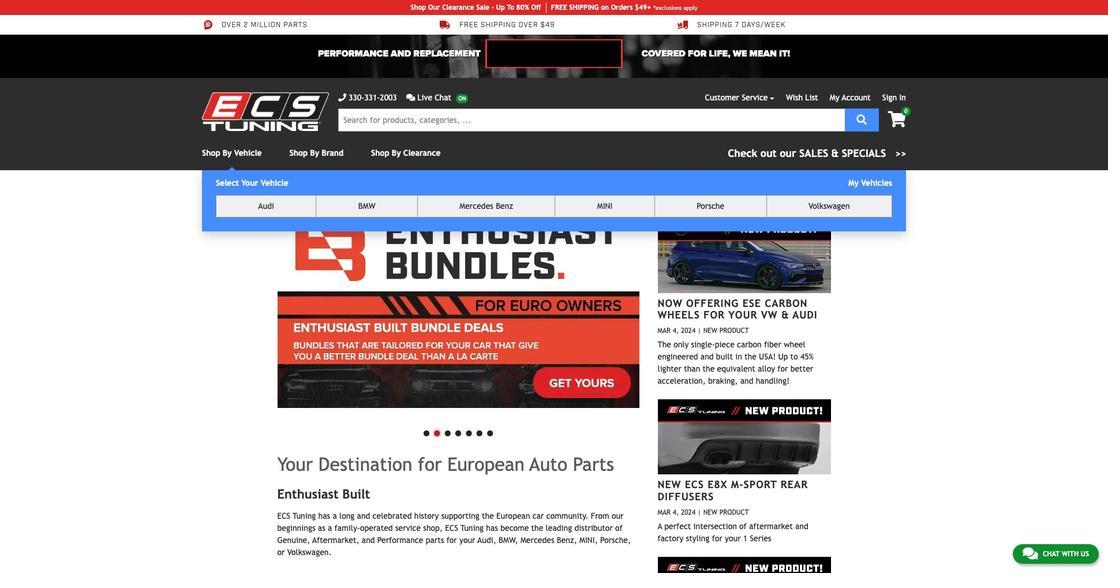 Task type: locate. For each thing, give the bounding box(es) containing it.
1 mar from the top
[[658, 327, 671, 335]]

specials
[[842, 147, 886, 159]]

by down 2003 on the top left of page
[[392, 148, 401, 158]]

million
[[251, 21, 281, 30]]

2 product from the top
[[720, 508, 749, 516]]

1 horizontal spatial of
[[739, 522, 747, 531]]

vehicles
[[861, 178, 892, 188]]

sport
[[744, 479, 777, 491]]

vehicle right select
[[261, 178, 288, 188]]

for down "supporting"
[[447, 536, 457, 545]]

wheel
[[784, 340, 806, 349]]

operated
[[360, 524, 393, 533]]

0 vertical spatial mar
[[658, 327, 671, 335]]

1 vertical spatial new
[[658, 479, 681, 491]]

1 horizontal spatial clearance
[[442, 3, 474, 12]]

european down the • • • • • • •
[[447, 453, 525, 475]]

new inside mar 4, 2024 | new product the only single-piece carbon fiber wheel engineered and built in the usa! up to 45% lighter than the equivalent alloy for better acceleration, braking, and handling!
[[703, 327, 717, 335]]

mar inside mar 4, 2024 | new product a perfect intersection of aftermarket and factory styling for your 1 series
[[658, 508, 671, 516]]

and
[[701, 352, 714, 361], [740, 376, 753, 386], [357, 512, 370, 521], [795, 522, 808, 531], [362, 536, 375, 545]]

1 horizontal spatial mercedes
[[521, 536, 554, 545]]

1 vertical spatial your
[[728, 309, 757, 321]]

product
[[720, 327, 749, 335], [720, 508, 749, 516]]

of up the 1
[[739, 522, 747, 531]]

your left the vw
[[728, 309, 757, 321]]

1 horizontal spatial your
[[725, 534, 741, 543]]

your right select
[[241, 178, 258, 188]]

0 horizontal spatial of
[[615, 524, 623, 533]]

ecs left news
[[713, 198, 737, 213]]

aftermarket
[[749, 522, 793, 531]]

to
[[507, 3, 514, 12]]

handling!
[[756, 376, 790, 386]]

mar up the 'the'
[[658, 327, 671, 335]]

by for vehicle
[[223, 148, 232, 158]]

a
[[333, 512, 337, 521], [328, 524, 332, 533]]

2 2024 from the top
[[681, 508, 696, 516]]

& right sales
[[831, 147, 839, 159]]

1 horizontal spatial tuning
[[461, 524, 484, 533]]

my account
[[830, 93, 871, 102]]

330-331-2003 link
[[338, 92, 397, 104]]

1 horizontal spatial your
[[277, 453, 313, 475]]

sign in link
[[882, 93, 906, 102]]

over 2 million parts link
[[202, 20, 308, 30]]

service
[[395, 524, 421, 533]]

by for clearance
[[392, 148, 401, 158]]

we
[[733, 48, 747, 59]]

0 vertical spatial clearance
[[442, 3, 474, 12]]

service
[[742, 93, 768, 102]]

1 vertical spatial |
[[698, 508, 701, 516]]

1 horizontal spatial a
[[333, 512, 337, 521]]

your inside ecs tuning has a long and celebrated history supporting the european car community. from our beginnings as a family-operated service shop, ecs tuning has become the leading distributor of genuine, aftermarket, and performance parts for your audi, bmw, mercedes benz, mini, porsche, or volkswagen.
[[459, 536, 475, 545]]

4, for new ecs e8x m-sport rear diffusers
[[673, 508, 679, 516]]

0 vertical spatial tuning
[[293, 512, 316, 521]]

2 | from the top
[[698, 508, 701, 516]]

your
[[725, 534, 741, 543], [459, 536, 475, 545]]

benz
[[496, 201, 513, 211]]

0 horizontal spatial your
[[241, 178, 258, 188]]

by left brand
[[310, 148, 319, 158]]

new ecs vw cc 2.0t catback exhaust system image
[[658, 557, 831, 573]]

parts down shop,
[[426, 536, 444, 545]]

my left vehicles
[[848, 178, 859, 188]]

•
[[421, 420, 432, 444], [432, 420, 442, 444], [442, 420, 453, 444], [453, 420, 464, 444], [464, 420, 474, 444], [474, 420, 485, 444], [485, 420, 495, 444]]

2 horizontal spatial by
[[392, 148, 401, 158]]

331-
[[364, 93, 380, 102]]

4, up perfect
[[673, 508, 679, 516]]

for
[[778, 364, 788, 374], [418, 453, 442, 475], [712, 534, 723, 543], [447, 536, 457, 545]]

4, inside mar 4, 2024 | new product the only single-piece carbon fiber wheel engineered and built in the usa! up to 45% lighter than the equivalent alloy for better acceleration, braking, and handling!
[[673, 327, 679, 335]]

tuning
[[293, 512, 316, 521], [461, 524, 484, 533]]

european up become
[[496, 512, 530, 521]]

1 vertical spatial mercedes
[[521, 536, 554, 545]]

styling
[[686, 534, 710, 543]]

1 vertical spatial my
[[848, 178, 859, 188]]

0 horizontal spatial up
[[496, 3, 505, 12]]

0 vertical spatial audi
[[258, 201, 274, 211]]

parts
[[283, 21, 308, 30], [426, 536, 444, 545]]

1 vertical spatial european
[[496, 512, 530, 521]]

all
[[817, 203, 826, 210]]

for
[[704, 309, 725, 321]]

my vehicles
[[848, 178, 892, 188]]

mar for now offering ese carbon wheels for your vw & audi
[[658, 327, 671, 335]]

| inside mar 4, 2024 | new product a perfect intersection of aftermarket and factory styling for your 1 series
[[698, 508, 701, 516]]

chat left with
[[1043, 550, 1060, 558]]

shipping 7 days/week link
[[678, 20, 786, 30]]

factory
[[658, 534, 684, 543]]

mercedes inside ecs tuning has a long and celebrated history supporting the european car community. from our beginnings as a family-operated service shop, ecs tuning has become the leading distributor of genuine, aftermarket, and performance parts for your audi, bmw, mercedes benz, mini, porsche, or volkswagen.
[[521, 536, 554, 545]]

of down our at right bottom
[[615, 524, 623, 533]]

new up perfect
[[658, 479, 681, 491]]

|
[[698, 327, 701, 335], [698, 508, 701, 516]]

ecs left e8x
[[685, 479, 704, 491]]

1 vertical spatial up
[[778, 352, 788, 361]]

1 horizontal spatial by
[[310, 148, 319, 158]]

7 • from the left
[[485, 420, 495, 444]]

80%
[[516, 3, 529, 12]]

0 horizontal spatial chat
[[435, 93, 451, 102]]

ecs tuning image
[[202, 92, 329, 131]]

0 horizontal spatial mercedes
[[460, 201, 493, 211]]

45%
[[800, 352, 814, 361]]

1 horizontal spatial up
[[778, 352, 788, 361]]

has up 'audi,'
[[486, 524, 498, 533]]

genuine,
[[277, 536, 310, 545]]

2
[[244, 21, 248, 30]]

2024 for ecs
[[681, 508, 696, 516]]

new up single-
[[703, 327, 717, 335]]

view all
[[799, 203, 826, 210]]

| up single-
[[698, 327, 701, 335]]

0 horizontal spatial &
[[781, 309, 789, 321]]

tuning up beginnings
[[293, 512, 316, 521]]

product inside mar 4, 2024 | new product a perfect intersection of aftermarket and factory styling for your 1 series
[[720, 508, 749, 516]]

your left 'audi,'
[[459, 536, 475, 545]]

0 vertical spatial european
[[447, 453, 525, 475]]

0 horizontal spatial clearance
[[403, 148, 441, 158]]

has up 'as'
[[318, 512, 330, 521]]

volkswagen
[[809, 201, 850, 211]]

parts right million
[[283, 21, 308, 30]]

braking,
[[708, 376, 738, 386]]

0 horizontal spatial your
[[459, 536, 475, 545]]

2024 inside mar 4, 2024 | new product the only single-piece carbon fiber wheel engineered and built in the usa! up to 45% lighter than the equivalent alloy for better acceleration, braking, and handling!
[[681, 327, 696, 335]]

comments image
[[406, 94, 415, 102]]

1 vertical spatial &
[[781, 309, 789, 321]]

in
[[899, 93, 906, 102]]

the up 'audi,'
[[482, 512, 494, 521]]

phone image
[[338, 94, 346, 102]]

your
[[241, 178, 258, 188], [728, 309, 757, 321], [277, 453, 313, 475]]

account
[[842, 93, 871, 102]]

vehicle up the select your vehicle
[[234, 148, 262, 158]]

a left 'long'
[[333, 512, 337, 521]]

0 vertical spatial new
[[703, 327, 717, 335]]

the down car
[[531, 524, 543, 533]]

audi up wheel
[[793, 309, 818, 321]]

wheels
[[658, 309, 700, 321]]

tuning down "supporting"
[[461, 524, 484, 533]]

as
[[318, 524, 325, 533]]

2 vertical spatial your
[[277, 453, 313, 475]]

mercedes down car
[[521, 536, 554, 545]]

*exclusions
[[653, 4, 682, 11]]

fiber
[[764, 340, 781, 349]]

new ecs e8x m-sport rear diffusers image
[[658, 400, 831, 475]]

vehicle for select your vehicle
[[261, 178, 288, 188]]

0 vertical spatial |
[[698, 327, 701, 335]]

engineered
[[658, 352, 698, 361]]

ecs inside new ecs e8x m-sport rear diffusers
[[685, 479, 704, 491]]

• • • • • • •
[[421, 420, 495, 444]]

product up the piece
[[720, 327, 749, 335]]

series
[[750, 534, 771, 543]]

mercedes benz
[[460, 201, 513, 211]]

clearance down live
[[403, 148, 441, 158]]

and right 'aftermarket'
[[795, 522, 808, 531]]

mean
[[750, 48, 777, 59]]

0 vertical spatial mercedes
[[460, 201, 493, 211]]

2024 down diffusers on the right bottom of page
[[681, 508, 696, 516]]

1 horizontal spatial parts
[[426, 536, 444, 545]]

5 • from the left
[[464, 420, 474, 444]]

chat right live
[[435, 93, 451, 102]]

e8x
[[708, 479, 728, 491]]

0 vertical spatial 4,
[[673, 327, 679, 335]]

sales & specials link
[[728, 145, 906, 161]]

4, for now offering ese carbon wheels for your vw & audi
[[673, 327, 679, 335]]

ecs up beginnings
[[277, 512, 290, 521]]

audi
[[258, 201, 274, 211], [793, 309, 818, 321]]

the right the than
[[703, 364, 715, 374]]

shopping cart image
[[888, 111, 906, 128]]

0 vertical spatial &
[[831, 147, 839, 159]]

2 horizontal spatial your
[[728, 309, 757, 321]]

product down new ecs e8x m-sport rear diffusers link
[[720, 508, 749, 516]]

2 mar from the top
[[658, 508, 671, 516]]

up right - at the left
[[496, 3, 505, 12]]

shipping
[[481, 21, 516, 30]]

and down operated
[[362, 536, 375, 545]]

volkswagen.
[[287, 548, 332, 557]]

1 horizontal spatial chat
[[1043, 550, 1060, 558]]

0 horizontal spatial a
[[328, 524, 332, 533]]

& right the vw
[[781, 309, 789, 321]]

mar up a
[[658, 508, 671, 516]]

for up 'handling!'
[[778, 364, 788, 374]]

1 vertical spatial parts
[[426, 536, 444, 545]]

2024 up only
[[681, 327, 696, 335]]

1 horizontal spatial audi
[[793, 309, 818, 321]]

wish list link
[[786, 93, 818, 102]]

a right 'as'
[[328, 524, 332, 533]]

my left the account at the right top of the page
[[830, 93, 840, 102]]

2 vertical spatial new
[[703, 508, 717, 516]]

mar inside mar 4, 2024 | new product the only single-piece carbon fiber wheel engineered and built in the usa! up to 45% lighter than the equivalent alloy for better acceleration, braking, and handling!
[[658, 327, 671, 335]]

0 vertical spatial product
[[720, 327, 749, 335]]

shop left brand
[[289, 148, 308, 158]]

1 vertical spatial vehicle
[[261, 178, 288, 188]]

2024 inside mar 4, 2024 | new product a perfect intersection of aftermarket and factory styling for your 1 series
[[681, 508, 696, 516]]

4, up only
[[673, 327, 679, 335]]

supporting
[[441, 512, 479, 521]]

of inside mar 4, 2024 | new product a perfect intersection of aftermarket and factory styling for your 1 series
[[739, 522, 747, 531]]

shop by brand link
[[289, 148, 343, 158]]

1 horizontal spatial &
[[831, 147, 839, 159]]

| inside mar 4, 2024 | new product the only single-piece carbon fiber wheel engineered and built in the usa! up to 45% lighter than the equivalent alloy for better acceleration, braking, and handling!
[[698, 327, 701, 335]]

clearance up free
[[442, 3, 474, 12]]

shop by vehicle
[[202, 148, 262, 158]]

up left to
[[778, 352, 788, 361]]

shipping
[[697, 21, 733, 30]]

new inside new ecs e8x m-sport rear diffusers
[[658, 479, 681, 491]]

performance and replacement
[[318, 48, 481, 59]]

auto
[[530, 453, 567, 475]]

of inside ecs tuning has a long and celebrated history supporting the european car community. from our beginnings as a family-operated service shop, ecs tuning has become the leading distributor of genuine, aftermarket, and performance parts for your audi, bmw, mercedes benz, mini, porsche, or volkswagen.
[[615, 524, 623, 533]]

covered for life, we mean it!
[[642, 48, 790, 59]]

4,
[[673, 327, 679, 335], [673, 508, 679, 516]]

1 vertical spatial has
[[486, 524, 498, 533]]

new
[[703, 327, 717, 335], [658, 479, 681, 491], [703, 508, 717, 516]]

by up select
[[223, 148, 232, 158]]

1 by from the left
[[223, 148, 232, 158]]

mar
[[658, 327, 671, 335], [658, 508, 671, 516]]

6 • from the left
[[474, 420, 485, 444]]

and down single-
[[701, 352, 714, 361]]

0 vertical spatial my
[[830, 93, 840, 102]]

performance
[[377, 536, 423, 545]]

0 vertical spatial has
[[318, 512, 330, 521]]

wish
[[786, 93, 803, 102]]

shop right brand
[[371, 148, 389, 158]]

0 horizontal spatial parts
[[283, 21, 308, 30]]

ecs down "supporting"
[[445, 524, 458, 533]]

1 vertical spatial 2024
[[681, 508, 696, 516]]

2 by from the left
[[310, 148, 319, 158]]

2 4, from the top
[[673, 508, 679, 516]]

0 horizontal spatial my
[[830, 93, 840, 102]]

1 vertical spatial mar
[[658, 508, 671, 516]]

vehicle for shop by vehicle
[[234, 148, 262, 158]]

0 vertical spatial up
[[496, 3, 505, 12]]

now offering ese carbon wheels for your vw & audi image
[[658, 218, 831, 293]]

1 vertical spatial clearance
[[403, 148, 441, 158]]

shop up select
[[202, 148, 220, 158]]

mercedes left benz
[[460, 201, 493, 211]]

& inside now offering ese carbon wheels for your vw & audi
[[781, 309, 789, 321]]

2024 for offering
[[681, 327, 696, 335]]

audi,
[[478, 536, 496, 545]]

1 4, from the top
[[673, 327, 679, 335]]

apply
[[684, 4, 698, 11]]

your left the 1
[[725, 534, 741, 543]]

4, inside mar 4, 2024 | new product a perfect intersection of aftermarket and factory styling for your 1 series
[[673, 508, 679, 516]]

for down intersection at the bottom of the page
[[712, 534, 723, 543]]

audi down the select your vehicle
[[258, 201, 274, 211]]

search image
[[857, 114, 867, 124]]

porsche
[[697, 201, 724, 211]]

perfect
[[664, 522, 691, 531]]

1 vertical spatial 4,
[[673, 508, 679, 516]]

for inside mar 4, 2024 | new product the only single-piece carbon fiber wheel engineered and built in the usa! up to 45% lighter than the equivalent alloy for better acceleration, braking, and handling!
[[778, 364, 788, 374]]

1 horizontal spatial my
[[848, 178, 859, 188]]

3 by from the left
[[392, 148, 401, 158]]

0 vertical spatial vehicle
[[234, 148, 262, 158]]

new up intersection at the bottom of the page
[[703, 508, 717, 516]]

1 vertical spatial audi
[[793, 309, 818, 321]]

0 vertical spatial parts
[[283, 21, 308, 30]]

1 | from the top
[[698, 327, 701, 335]]

product inside mar 4, 2024 | new product the only single-piece carbon fiber wheel engineered and built in the usa! up to 45% lighter than the equivalent alloy for better acceleration, braking, and handling!
[[720, 327, 749, 335]]

1 vertical spatial product
[[720, 508, 749, 516]]

your up enthusiast
[[277, 453, 313, 475]]

sales
[[799, 147, 828, 159]]

live chat link
[[406, 92, 468, 104]]

1 product from the top
[[720, 327, 749, 335]]

shop left our
[[411, 3, 426, 12]]

| up intersection at the bottom of the page
[[698, 508, 701, 516]]

chat with us link
[[1013, 544, 1099, 564]]

new inside mar 4, 2024 | new product a perfect intersection of aftermarket and factory styling for your 1 series
[[703, 508, 717, 516]]

clearance for our
[[442, 3, 474, 12]]

1 2024 from the top
[[681, 327, 696, 335]]

0 vertical spatial 2024
[[681, 327, 696, 335]]

0 horizontal spatial by
[[223, 148, 232, 158]]

$49+
[[635, 3, 651, 12]]



Task type: describe. For each thing, give the bounding box(es) containing it.
0 horizontal spatial has
[[318, 512, 330, 521]]

free
[[459, 21, 479, 30]]

than
[[684, 364, 700, 374]]

product for your
[[720, 327, 749, 335]]

shop for shop our clearance sale - up to 80% off
[[411, 3, 426, 12]]

vw
[[761, 309, 778, 321]]

my for my account
[[830, 93, 840, 102]]

new for your
[[703, 327, 717, 335]]

| for ecs
[[698, 508, 701, 516]]

generic - ecs enthusiast bundles image
[[277, 198, 639, 408]]

1
[[743, 534, 748, 543]]

mar for new ecs e8x m-sport rear diffusers
[[658, 508, 671, 516]]

community.
[[546, 512, 588, 521]]

new ecs e8x m-sport rear diffusers link
[[658, 479, 808, 502]]

0
[[904, 108, 908, 114]]

a
[[658, 522, 662, 531]]

built
[[342, 486, 370, 501]]

new ecs e8x m-sport rear diffusers
[[658, 479, 808, 502]]

family-
[[335, 524, 360, 533]]

1 vertical spatial tuning
[[461, 524, 484, 533]]

and inside mar 4, 2024 | new product a perfect intersection of aftermarket and factory styling for your 1 series
[[795, 522, 808, 531]]

wish list
[[786, 93, 818, 102]]

diffusers
[[658, 490, 714, 502]]

and down equivalent
[[740, 376, 753, 386]]

ship
[[569, 3, 584, 12]]

customer service button
[[705, 92, 775, 104]]

better
[[791, 364, 813, 374]]

4 • from the left
[[453, 420, 464, 444]]

lifetime replacement program banner image
[[485, 39, 623, 68]]

0 vertical spatial chat
[[435, 93, 451, 102]]

leading
[[546, 524, 572, 533]]

only
[[674, 340, 689, 349]]

single-
[[691, 340, 715, 349]]

long
[[339, 512, 355, 521]]

and
[[391, 48, 411, 59]]

-
[[492, 3, 494, 12]]

2003
[[380, 93, 397, 102]]

celebrated
[[373, 512, 412, 521]]

built
[[716, 352, 733, 361]]

and right 'long'
[[357, 512, 370, 521]]

for
[[688, 48, 707, 59]]

for inside ecs tuning has a long and celebrated history supporting the european car community. from our beginnings as a family-operated service shop, ecs tuning has become the leading distributor of genuine, aftermarket, and performance parts for your audi, bmw, mercedes benz, mini, porsche, or volkswagen.
[[447, 536, 457, 545]]

2 • from the left
[[432, 420, 442, 444]]

bmw,
[[499, 536, 518, 545]]

1 • from the left
[[421, 420, 432, 444]]

from
[[591, 512, 609, 521]]

shop by clearance
[[371, 148, 441, 158]]

1 horizontal spatial has
[[486, 524, 498, 533]]

beginnings
[[277, 524, 315, 533]]

by for brand
[[310, 148, 319, 158]]

| for offering
[[698, 327, 701, 335]]

audi inside now offering ese carbon wheels for your vw & audi
[[793, 309, 818, 321]]

the right in
[[745, 352, 757, 361]]

shop for shop by brand
[[289, 148, 308, 158]]

sale
[[476, 3, 490, 12]]

replacement
[[413, 48, 481, 59]]

our
[[612, 512, 624, 521]]

over 2 million parts
[[222, 21, 308, 30]]

carbon
[[737, 340, 762, 349]]

us
[[1081, 550, 1089, 558]]

in
[[735, 352, 742, 361]]

intersection
[[694, 522, 737, 531]]

enthusiast
[[277, 486, 339, 501]]

3 • from the left
[[442, 420, 453, 444]]

with
[[1062, 550, 1079, 558]]

Search text field
[[338, 109, 845, 132]]

rear
[[781, 479, 808, 491]]

customer service
[[705, 93, 768, 102]]

brand
[[322, 148, 343, 158]]

porsche,
[[600, 536, 631, 545]]

carbon
[[765, 297, 808, 309]]

product for diffusers
[[720, 508, 749, 516]]

my for my vehicles
[[848, 178, 859, 188]]

shop by brand
[[289, 148, 343, 158]]

0 horizontal spatial tuning
[[293, 512, 316, 521]]

parts inside "link"
[[283, 21, 308, 30]]

now offering ese carbon wheels for your vw & audi link
[[658, 297, 818, 321]]

330-
[[349, 93, 364, 102]]

new for diffusers
[[703, 508, 717, 516]]

0 vertical spatial your
[[241, 178, 258, 188]]

0 horizontal spatial audi
[[258, 201, 274, 211]]

clearance for by
[[403, 148, 441, 158]]

ecs news
[[713, 198, 775, 213]]

usa!
[[759, 352, 776, 361]]

for down the • • • • • • •
[[418, 453, 442, 475]]

sign in
[[882, 93, 906, 102]]

the
[[658, 340, 671, 349]]

ping
[[584, 3, 599, 12]]

over
[[519, 21, 538, 30]]

7
[[735, 21, 739, 30]]

1 vertical spatial a
[[328, 524, 332, 533]]

shop for shop by clearance
[[371, 148, 389, 158]]

car
[[533, 512, 544, 521]]

ecs tuning has a long and celebrated history supporting the european car community. from our beginnings as a family-operated service shop, ecs tuning has become the leading distributor of genuine, aftermarket, and performance parts for your audi, bmw, mercedes benz, mini, porsche, or volkswagen.
[[277, 512, 631, 557]]

select
[[216, 178, 239, 188]]

now offering ese carbon wheels for your vw & audi
[[658, 297, 818, 321]]

my vehicles link
[[848, 178, 892, 188]]

customer
[[705, 93, 739, 102]]

m-
[[731, 479, 744, 491]]

mini
[[597, 201, 613, 211]]

or
[[277, 548, 285, 557]]

shop for shop by vehicle
[[202, 148, 220, 158]]

over
[[222, 21, 241, 30]]

your inside mar 4, 2024 | new product a perfect intersection of aftermarket and factory styling for your 1 series
[[725, 534, 741, 543]]

1 vertical spatial chat
[[1043, 550, 1060, 558]]

your inside now offering ese carbon wheels for your vw & audi
[[728, 309, 757, 321]]

330-331-2003
[[349, 93, 397, 102]]

history
[[414, 512, 439, 521]]

up inside mar 4, 2024 | new product the only single-piece carbon fiber wheel engineered and built in the usa! up to 45% lighter than the equivalent alloy for better acceleration, braking, and handling!
[[778, 352, 788, 361]]

live chat
[[418, 93, 451, 102]]

shop by vehicle link
[[202, 148, 262, 158]]

for inside mar 4, 2024 | new product a perfect intersection of aftermarket and factory styling for your 1 series
[[712, 534, 723, 543]]

0 vertical spatial a
[[333, 512, 337, 521]]

european inside ecs tuning has a long and celebrated history supporting the european car community. from our beginnings as a family-operated service shop, ecs tuning has become the leading distributor of genuine, aftermarket, and performance parts for your audi, bmw, mercedes benz, mini, porsche, or volkswagen.
[[496, 512, 530, 521]]

ese
[[743, 297, 761, 309]]

free shipping over $49
[[459, 21, 555, 30]]

select your vehicle
[[216, 178, 288, 188]]

comments image
[[1023, 547, 1038, 560]]

parts inside ecs tuning has a long and celebrated history supporting the european car community. from our beginnings as a family-operated service shop, ecs tuning has become the leading distributor of genuine, aftermarket, and performance parts for your audi, bmw, mercedes benz, mini, porsche, or volkswagen.
[[426, 536, 444, 545]]

shipping 7 days/week
[[697, 21, 786, 30]]

destination
[[318, 453, 412, 475]]

distributor
[[575, 524, 613, 533]]



Task type: vqa. For each thing, say whether or not it's contained in the screenshot.
View All
yes



